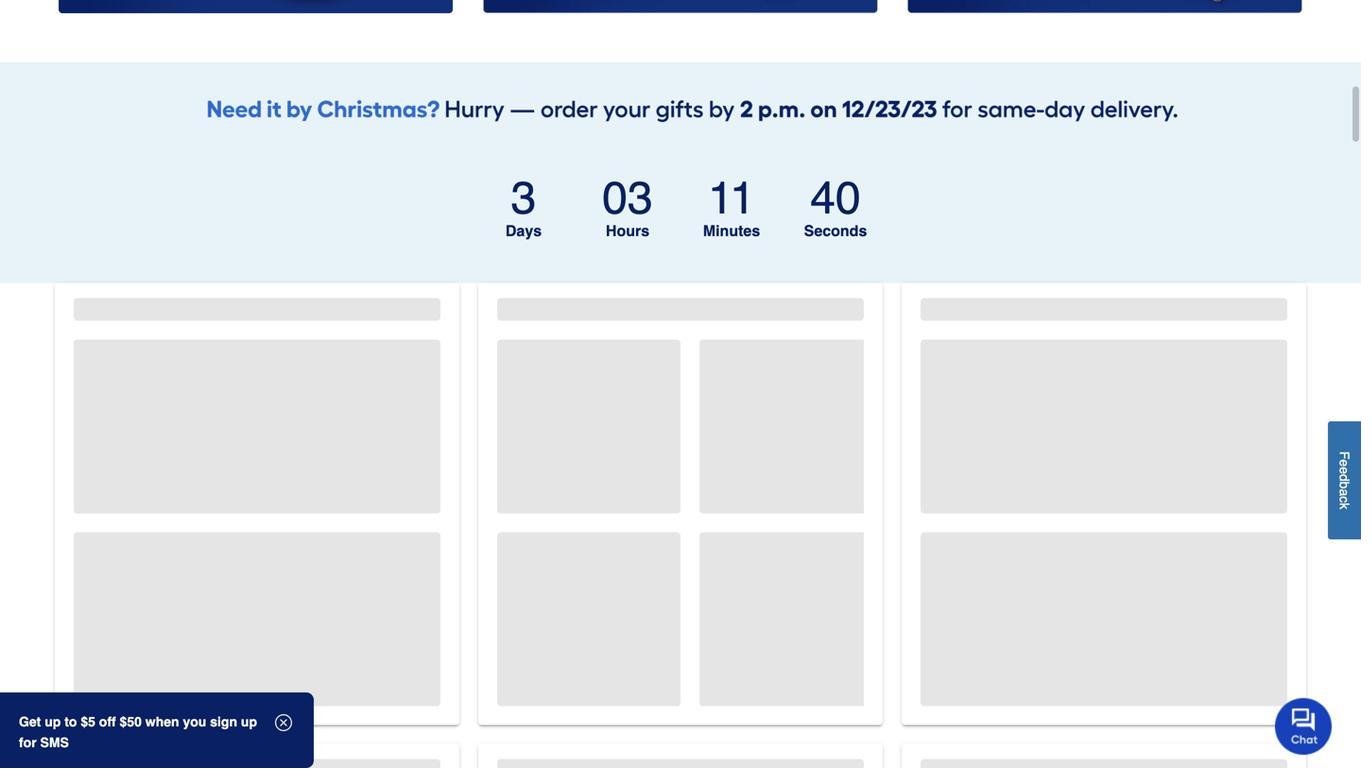 Task type: locate. For each thing, give the bounding box(es) containing it.
11 minutes
[[703, 172, 761, 240]]

get up to 2 free select tools or batteries when you buy 1 with select purchases. image
[[59, 0, 453, 13]]

11
[[708, 172, 756, 224]]

1 e from the top
[[1338, 460, 1353, 467]]

e up the d
[[1338, 460, 1353, 467]]

for
[[19, 736, 37, 751]]

timer
[[469, 172, 893, 249]]

chat invite button image
[[1276, 698, 1334, 756]]

40 seconds
[[805, 172, 868, 240]]

1 up from the left
[[45, 715, 61, 730]]

up
[[45, 715, 61, 730], [241, 715, 257, 730]]

minutes
[[703, 222, 761, 240]]

e
[[1338, 460, 1353, 467], [1338, 467, 1353, 475]]

days
[[506, 222, 542, 240]]

you
[[183, 715, 207, 730]]

hours
[[606, 222, 650, 240]]

up right sign
[[241, 715, 257, 730]]

to
[[65, 715, 77, 730]]

1 horizontal spatial up
[[241, 715, 257, 730]]

c
[[1338, 497, 1353, 503]]

off
[[99, 715, 116, 730]]

$50
[[120, 715, 142, 730]]

up to 35 percent off select small appliances. image
[[484, 0, 878, 13]]

e up b
[[1338, 467, 1353, 475]]

k
[[1338, 503, 1353, 510]]

up left the to
[[45, 715, 61, 730]]

hurry — order your gifts by 2 p m on 12/23/23 for same-day delivery. image
[[55, 77, 1307, 124]]

3 days
[[506, 172, 542, 240]]

seconds
[[805, 222, 868, 240]]

0 horizontal spatial up
[[45, 715, 61, 730]]



Task type: describe. For each thing, give the bounding box(es) containing it.
$5
[[81, 715, 95, 730]]

timer containing 3
[[469, 172, 893, 249]]

a
[[1338, 489, 1353, 497]]

b
[[1338, 482, 1353, 489]]

get
[[19, 715, 41, 730]]

40
[[811, 172, 861, 224]]

sign
[[210, 715, 237, 730]]

when
[[145, 715, 179, 730]]

f e e d b a c k button
[[1329, 422, 1362, 540]]

up to 30 percent off select grills and accessories. image
[[909, 0, 1303, 13]]

03
[[603, 172, 653, 224]]

03 hours
[[603, 172, 653, 240]]

get up to $5 off $50 when you sign up for sms
[[19, 715, 257, 751]]

2 e from the top
[[1338, 467, 1353, 475]]

3
[[511, 172, 537, 224]]

sms
[[40, 736, 69, 751]]

f e e d b a c k
[[1338, 452, 1353, 510]]

f
[[1338, 452, 1353, 460]]

d
[[1338, 475, 1353, 482]]

2 up from the left
[[241, 715, 257, 730]]



Task type: vqa. For each thing, say whether or not it's contained in the screenshot.
the "minus" image in the Type button
no



